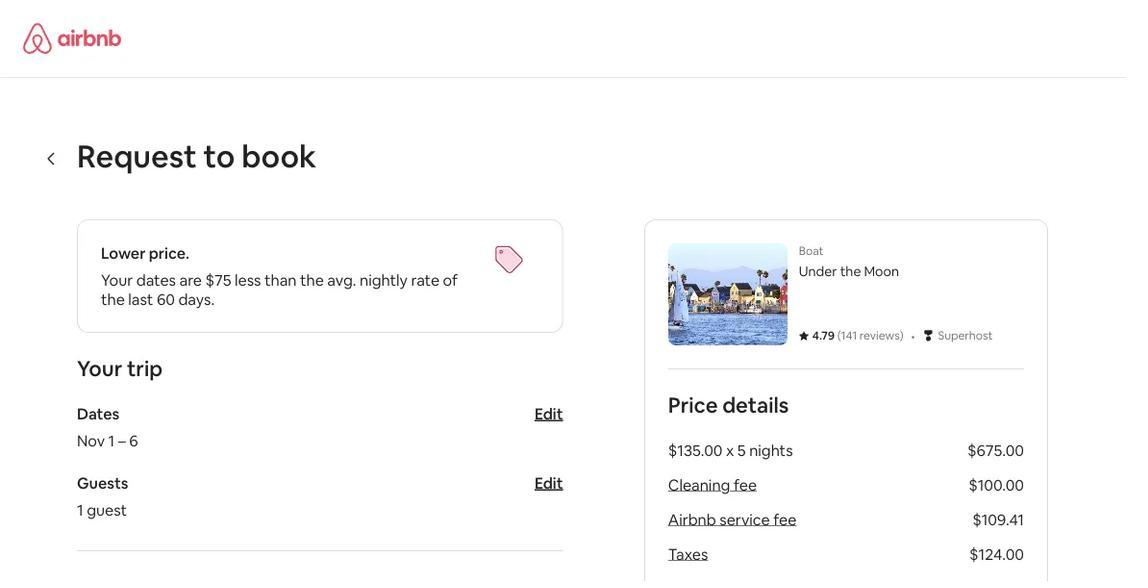 Task type: vqa. For each thing, say whether or not it's contained in the screenshot.
exclusive at the bottom right
no



Task type: describe. For each thing, give the bounding box(es) containing it.
4.79
[[813, 328, 835, 343]]

less
[[235, 270, 261, 290]]

cleaning fee
[[669, 475, 757, 495]]

taxes
[[669, 544, 709, 564]]

5
[[738, 440, 746, 460]]

your inside lower price. your dates are $75 less than the avg. nightly rate of the last 60 days.
[[101, 270, 133, 290]]

airbnb service fee
[[669, 510, 797, 529]]

0 horizontal spatial the
[[101, 289, 125, 309]]

1 horizontal spatial the
[[300, 270, 324, 290]]

price details
[[669, 391, 789, 419]]

nov
[[77, 431, 105, 450]]

dates
[[136, 270, 176, 290]]

edit for dates nov 1 – 6
[[535, 404, 563, 423]]

$100.00
[[969, 475, 1025, 495]]

rate
[[411, 270, 440, 290]]

nights
[[750, 440, 793, 460]]

days.
[[178, 289, 215, 309]]

to
[[203, 136, 235, 176]]

are
[[179, 270, 202, 290]]

last
[[128, 289, 153, 309]]

guests 1 guest
[[77, 473, 128, 520]]

dates
[[77, 404, 120, 423]]

boat under the moon
[[799, 243, 900, 280]]

the inside 'boat under the moon'
[[841, 263, 862, 280]]

$135.00
[[669, 440, 723, 460]]

of
[[443, 270, 458, 290]]

lower
[[101, 243, 146, 263]]

request
[[77, 136, 197, 176]]

cleaning
[[669, 475, 731, 495]]

$75
[[205, 270, 231, 290]]

guest
[[87, 500, 127, 520]]

guests
[[77, 473, 128, 493]]

0 horizontal spatial fee
[[734, 475, 757, 495]]

moon
[[865, 263, 900, 280]]

1 inside dates nov 1 – 6
[[108, 431, 115, 450]]

6
[[129, 431, 138, 450]]

request to book
[[77, 136, 317, 176]]

nightly
[[360, 270, 408, 290]]

back image
[[44, 151, 60, 166]]



Task type: locate. For each thing, give the bounding box(es) containing it.
the left moon
[[841, 263, 862, 280]]

cleaning fee button
[[669, 475, 757, 495]]

60
[[157, 289, 175, 309]]

0 vertical spatial your
[[101, 270, 133, 290]]

boat
[[799, 243, 824, 258]]

1 inside guests 1 guest
[[77, 500, 83, 520]]

1 left –
[[108, 431, 115, 450]]

0 horizontal spatial 1
[[77, 500, 83, 520]]

lower price. your dates are $75 less than the avg. nightly rate of the last 60 days.
[[101, 243, 458, 309]]

price
[[669, 391, 718, 419]]

airbnb service fee button
[[669, 510, 797, 529]]

the
[[841, 263, 862, 280], [300, 270, 324, 290], [101, 289, 125, 309]]

your left trip
[[77, 355, 123, 382]]

fee
[[734, 475, 757, 495], [774, 510, 797, 529]]

1 horizontal spatial 1
[[108, 431, 115, 450]]

1 vertical spatial your
[[77, 355, 123, 382]]

the left last
[[101, 289, 125, 309]]

1 vertical spatial 1
[[77, 500, 83, 520]]

fee right service
[[774, 510, 797, 529]]

$109.41
[[973, 510, 1025, 529]]

•
[[912, 326, 916, 345]]

superhost
[[939, 328, 993, 343]]

avg.
[[328, 270, 357, 290]]

$135.00 x 5 nights
[[669, 440, 793, 460]]

0 vertical spatial 1
[[108, 431, 115, 450]]

the left the avg.
[[300, 270, 324, 290]]

edit button
[[535, 404, 563, 423], [535, 473, 563, 493]]

1 vertical spatial edit button
[[535, 473, 563, 493]]

0 vertical spatial edit button
[[535, 404, 563, 423]]

airbnb
[[669, 510, 717, 529]]

2 edit button from the top
[[535, 473, 563, 493]]

than
[[265, 270, 297, 290]]

4.79 ( 141 reviews )
[[813, 328, 904, 343]]

details
[[723, 391, 789, 419]]

fee up service
[[734, 475, 757, 495]]

2 horizontal spatial the
[[841, 263, 862, 280]]

2 edit from the top
[[535, 473, 563, 493]]

1 edit button from the top
[[535, 404, 563, 423]]

$124.00
[[970, 544, 1025, 564]]

1 vertical spatial edit
[[535, 473, 563, 493]]

taxes button
[[669, 544, 709, 564]]

1
[[108, 431, 115, 450], [77, 500, 83, 520]]

reviews
[[860, 328, 900, 343]]

0 vertical spatial fee
[[734, 475, 757, 495]]

trip
[[127, 355, 163, 382]]

1 vertical spatial fee
[[774, 510, 797, 529]]

your
[[101, 270, 133, 290], [77, 355, 123, 382]]

edit button for dates nov 1 – 6
[[535, 404, 563, 423]]

–
[[118, 431, 126, 450]]

(
[[838, 328, 841, 343]]

book
[[242, 136, 317, 176]]

x
[[726, 440, 735, 460]]

141
[[841, 328, 857, 343]]

1 horizontal spatial fee
[[774, 510, 797, 529]]

1 left guest
[[77, 500, 83, 520]]

under
[[799, 263, 838, 280]]

edit button for guests 1 guest
[[535, 473, 563, 493]]

edit
[[535, 404, 563, 423], [535, 473, 563, 493]]

your down lower
[[101, 270, 133, 290]]

your trip
[[77, 355, 163, 382]]

0 vertical spatial edit
[[535, 404, 563, 423]]

)
[[900, 328, 904, 343]]

1 edit from the top
[[535, 404, 563, 423]]

edit for guests 1 guest
[[535, 473, 563, 493]]

service
[[720, 510, 770, 529]]

price.
[[149, 243, 190, 263]]

$675.00
[[968, 440, 1025, 460]]

dates nov 1 – 6
[[77, 404, 138, 450]]



